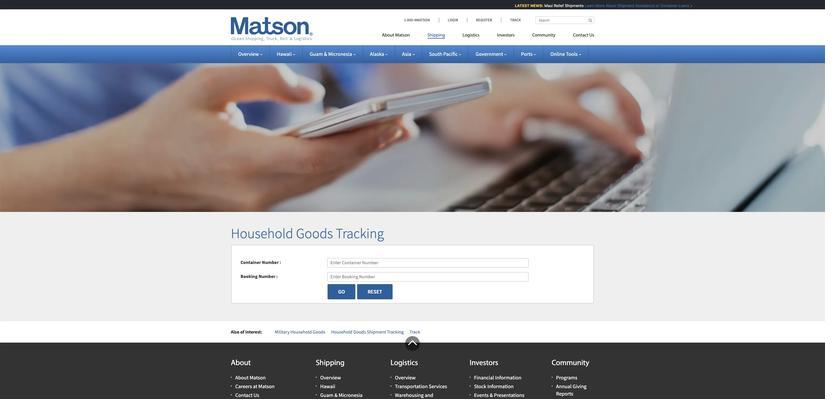 Task type: locate. For each thing, give the bounding box(es) containing it.
contact down careers
[[235, 393, 252, 399]]

&
[[324, 51, 327, 57], [334, 393, 338, 399], [490, 393, 493, 399]]

0 horizontal spatial container
[[241, 260, 261, 266]]

interest:
[[245, 330, 262, 335]]

0 vertical spatial container
[[656, 3, 674, 8]]

1 vertical spatial contact us link
[[235, 393, 259, 399]]

overview
[[238, 51, 259, 57], [320, 375, 341, 382], [395, 375, 416, 382]]

about matson link for shipping link
[[382, 30, 419, 42]]

loans
[[675, 3, 685, 8]]

1 horizontal spatial us
[[589, 33, 594, 38]]

military household goods
[[275, 330, 325, 335]]

contact us link up tools
[[564, 30, 594, 42]]

assistance
[[631, 3, 651, 8]]

asia link
[[402, 51, 415, 57]]

household goods shipment tracking
[[331, 330, 404, 335]]

0 vertical spatial number
[[262, 260, 279, 266]]

0 vertical spatial track link
[[501, 18, 521, 23]]

information
[[495, 375, 521, 382], [487, 384, 514, 390]]

login link
[[439, 18, 467, 23]]

login
[[448, 18, 458, 23]]

careers at matson link
[[235, 384, 275, 390]]

shipping up south
[[427, 33, 445, 38]]

0 horizontal spatial track
[[410, 330, 420, 335]]

1 vertical spatial track link
[[410, 330, 420, 335]]

0 vertical spatial about matson link
[[382, 30, 419, 42]]

military household goods link
[[275, 330, 325, 335]]

financial information link
[[474, 375, 521, 382]]

1 vertical spatial track
[[410, 330, 420, 335]]

0 vertical spatial shipping
[[427, 33, 445, 38]]

alaska link
[[370, 51, 388, 57]]

information up stock information link
[[495, 375, 521, 382]]

0 vertical spatial track
[[510, 18, 521, 23]]

tools
[[566, 51, 578, 57]]

0 horizontal spatial :
[[276, 274, 278, 280]]

track down latest
[[510, 18, 521, 23]]

1 horizontal spatial container
[[656, 3, 674, 8]]

logistics link
[[454, 30, 488, 42]]

overview for logistics
[[395, 375, 416, 382]]

0 horizontal spatial overview link
[[238, 51, 262, 57]]

investors link
[[488, 30, 523, 42]]

1 horizontal spatial track
[[510, 18, 521, 23]]

information up events & presentations link
[[487, 384, 514, 390]]

tracking
[[336, 225, 384, 243], [387, 330, 404, 335]]

logistics down backtop 'image' on the bottom of the page
[[391, 360, 418, 368]]

1 vertical spatial us
[[254, 393, 259, 399]]

search image
[[589, 18, 592, 22]]

us down search image
[[589, 33, 594, 38]]

matson down 1-
[[395, 33, 410, 38]]

hawaii link
[[277, 51, 295, 57], [320, 384, 335, 390]]

news:
[[526, 3, 539, 8]]

container right or
[[656, 3, 674, 8]]

matson
[[395, 33, 410, 38], [250, 375, 266, 382], [258, 384, 275, 390]]

:
[[280, 260, 281, 266], [276, 274, 278, 280]]

container number :
[[241, 260, 281, 266]]

0 vertical spatial micronesia
[[328, 51, 352, 57]]

1 vertical spatial :
[[276, 274, 278, 280]]

investors up 'financial'
[[470, 360, 498, 368]]

contact
[[573, 33, 588, 38], [235, 393, 252, 399]]

1-800-4matson
[[404, 18, 430, 23]]

track link
[[501, 18, 521, 23], [410, 330, 420, 335]]

1 vertical spatial logistics
[[391, 360, 418, 368]]

1 vertical spatial about matson link
[[235, 375, 266, 382]]

0 horizontal spatial shipment
[[367, 330, 386, 335]]

overview inside overview transportation services warehousing and
[[395, 375, 416, 382]]

us inside top menu navigation
[[589, 33, 594, 38]]

0 vertical spatial shipment
[[613, 3, 630, 8]]

0 vertical spatial community
[[532, 33, 555, 38]]

0 horizontal spatial us
[[254, 393, 259, 399]]

0 vertical spatial guam
[[310, 51, 323, 57]]

about inside top menu navigation
[[382, 33, 394, 38]]

: for booking number :
[[276, 274, 278, 280]]

0 vertical spatial :
[[280, 260, 281, 266]]

government
[[476, 51, 503, 57]]

register link
[[467, 18, 501, 23]]

1 horizontal spatial contact us link
[[564, 30, 594, 42]]

warehousing and link
[[395, 393, 433, 400]]

1 horizontal spatial shipping
[[427, 33, 445, 38]]

0 vertical spatial logistics
[[463, 33, 479, 38]]

footer
[[0, 337, 825, 400]]

container
[[656, 3, 674, 8], [241, 260, 261, 266]]

latest news: maui relief shipments learn more about shipment assistance or container loans >
[[511, 3, 689, 8]]

household
[[231, 225, 293, 243], [290, 330, 312, 335], [331, 330, 352, 335]]

us inside about matson careers at matson contact us
[[254, 393, 259, 399]]

community up programs
[[552, 360, 589, 368]]

1 vertical spatial shipping
[[316, 360, 345, 368]]

us down at
[[254, 393, 259, 399]]

matson right at
[[258, 384, 275, 390]]

number for container
[[262, 260, 279, 266]]

None search field
[[536, 16, 594, 24]]

overview inside overview hawaii guam & micronesia
[[320, 375, 341, 382]]

pacific
[[443, 51, 458, 57]]

0 vertical spatial us
[[589, 33, 594, 38]]

Enter Container Number text field
[[327, 259, 529, 268]]

register
[[476, 18, 492, 23]]

about for about matson careers at matson contact us
[[235, 375, 249, 382]]

1 horizontal spatial contact
[[573, 33, 588, 38]]

1 horizontal spatial overview link
[[320, 375, 341, 382]]

at
[[253, 384, 257, 390]]

1 vertical spatial micronesia
[[339, 393, 363, 399]]

: for container number :
[[280, 260, 281, 266]]

guam
[[310, 51, 323, 57], [320, 393, 333, 399]]

contact us link down careers
[[235, 393, 259, 399]]

number up booking number :
[[262, 260, 279, 266]]

services
[[429, 384, 447, 390]]

about
[[602, 3, 612, 8], [382, 33, 394, 38], [231, 360, 251, 368], [235, 375, 249, 382]]

about matson link up the careers at matson link
[[235, 375, 266, 382]]

logistics down register link
[[463, 33, 479, 38]]

track link up backtop 'image' on the bottom of the page
[[410, 330, 420, 335]]

Search search field
[[536, 16, 594, 24]]

1 vertical spatial contact
[[235, 393, 252, 399]]

hawaii inside overview hawaii guam & micronesia
[[320, 384, 335, 390]]

2 horizontal spatial overview
[[395, 375, 416, 382]]

0 vertical spatial tracking
[[336, 225, 384, 243]]

community up online
[[532, 33, 555, 38]]

investors up government link
[[497, 33, 515, 38]]

booking
[[241, 274, 258, 280]]

1 horizontal spatial overview
[[320, 375, 341, 382]]

0 vertical spatial matson
[[395, 33, 410, 38]]

0 horizontal spatial contact us link
[[235, 393, 259, 399]]

track link down latest
[[501, 18, 521, 23]]

south
[[429, 51, 442, 57]]

1 vertical spatial guam & micronesia link
[[320, 393, 363, 399]]

shipments
[[561, 3, 580, 8]]

of
[[240, 330, 244, 335]]

military
[[275, 330, 290, 335]]

>
[[686, 3, 689, 8]]

programs annual giving reports
[[556, 375, 586, 398]]

1 vertical spatial tracking
[[387, 330, 404, 335]]

matson for about matson careers at matson contact us
[[250, 375, 266, 382]]

0 horizontal spatial overview
[[238, 51, 259, 57]]

0 vertical spatial investors
[[497, 33, 515, 38]]

us
[[589, 33, 594, 38], [254, 393, 259, 399]]

1 vertical spatial hawaii
[[320, 384, 335, 390]]

1 vertical spatial hawaii link
[[320, 384, 335, 390]]

matson inside top menu navigation
[[395, 33, 410, 38]]

1 horizontal spatial &
[[334, 393, 338, 399]]

1-
[[404, 18, 407, 23]]

contact up tools
[[573, 33, 588, 38]]

about matson link down 1-
[[382, 30, 419, 42]]

0 horizontal spatial tracking
[[336, 225, 384, 243]]

guam & micronesia link for the leftmost hawaii link
[[310, 51, 356, 57]]

1 vertical spatial guam
[[320, 393, 333, 399]]

number
[[262, 260, 279, 266], [259, 274, 275, 280]]

1 vertical spatial number
[[259, 274, 275, 280]]

track up backtop 'image' on the bottom of the page
[[410, 330, 420, 335]]

shipping link
[[419, 30, 454, 42]]

0 horizontal spatial about matson link
[[235, 375, 266, 382]]

1 horizontal spatial logistics
[[463, 33, 479, 38]]

0 horizontal spatial &
[[324, 51, 327, 57]]

shipping
[[427, 33, 445, 38], [316, 360, 345, 368]]

matson up at
[[250, 375, 266, 382]]

container up booking
[[241, 260, 261, 266]]

track
[[510, 18, 521, 23], [410, 330, 420, 335]]

2 horizontal spatial &
[[490, 393, 493, 399]]

1 vertical spatial matson
[[250, 375, 266, 382]]

also of interest:
[[231, 330, 262, 335]]

1 horizontal spatial hawaii link
[[320, 384, 335, 390]]

0 horizontal spatial contact
[[235, 393, 252, 399]]

footer containing about
[[0, 337, 825, 400]]

asia
[[402, 51, 411, 57]]

logistics
[[463, 33, 479, 38], [391, 360, 418, 368]]

programs link
[[556, 375, 577, 382]]

stock information link
[[474, 384, 514, 390]]

0 vertical spatial contact
[[573, 33, 588, 38]]

1 horizontal spatial hawaii
[[320, 384, 335, 390]]

learn
[[581, 3, 591, 8]]

overview link
[[238, 51, 262, 57], [320, 375, 341, 382], [395, 375, 416, 382]]

goods
[[296, 225, 333, 243], [313, 330, 325, 335], [353, 330, 366, 335]]

careers
[[235, 384, 252, 390]]

shipping up overview hawaii guam & micronesia
[[316, 360, 345, 368]]

1 horizontal spatial track link
[[501, 18, 521, 23]]

transportation services link
[[395, 384, 447, 390]]

giving
[[573, 384, 586, 390]]

0 vertical spatial guam & micronesia link
[[310, 51, 356, 57]]

1 horizontal spatial :
[[280, 260, 281, 266]]

guam & micronesia link
[[310, 51, 356, 57], [320, 393, 363, 399]]

logistics inside logistics link
[[463, 33, 479, 38]]

warehousing
[[395, 393, 424, 399]]

shipment
[[613, 3, 630, 8], [367, 330, 386, 335]]

0 horizontal spatial hawaii
[[277, 51, 292, 57]]

investors inside top menu navigation
[[497, 33, 515, 38]]

0 vertical spatial hawaii
[[277, 51, 292, 57]]

2 horizontal spatial overview link
[[395, 375, 416, 382]]

about inside about matson careers at matson contact us
[[235, 375, 249, 382]]

2 vertical spatial matson
[[258, 384, 275, 390]]

0 vertical spatial hawaii link
[[277, 51, 295, 57]]

None button
[[327, 284, 356, 300], [357, 284, 393, 300], [327, 284, 356, 300], [357, 284, 393, 300]]

micronesia
[[328, 51, 352, 57], [339, 393, 363, 399]]

1 horizontal spatial about matson link
[[382, 30, 419, 42]]

number down container number :
[[259, 274, 275, 280]]

micronesia inside overview hawaii guam & micronesia
[[339, 393, 363, 399]]

overview link for logistics
[[395, 375, 416, 382]]



Task type: describe. For each thing, give the bounding box(es) containing it.
top menu navigation
[[382, 30, 594, 42]]

overview for shipping
[[320, 375, 341, 382]]

0 vertical spatial contact us link
[[564, 30, 594, 42]]

annual
[[556, 384, 572, 390]]

0 horizontal spatial hawaii link
[[277, 51, 295, 57]]

annual giving reports link
[[556, 384, 586, 398]]

online
[[550, 51, 565, 57]]

online tools
[[550, 51, 578, 57]]

overview transportation services warehousing and
[[395, 375, 447, 400]]

1 vertical spatial container
[[241, 260, 261, 266]]

contact inside top menu navigation
[[573, 33, 588, 38]]

and
[[425, 393, 433, 399]]

more
[[592, 3, 601, 8]]

south pacific link
[[429, 51, 461, 57]]

0 horizontal spatial track link
[[410, 330, 420, 335]]

government link
[[476, 51, 507, 57]]

contact inside about matson careers at matson contact us
[[235, 393, 252, 399]]

about for about matson
[[382, 33, 394, 38]]

number for booking
[[259, 274, 275, 280]]

financial information stock information events & presentations
[[474, 375, 524, 399]]

1 horizontal spatial tracking
[[387, 330, 404, 335]]

about matson careers at matson contact us
[[235, 375, 275, 399]]

blue matson logo with ocean, shipping, truck, rail and logistics written beneath it. image
[[231, 17, 313, 41]]

household for household goods tracking
[[231, 225, 293, 243]]

community link
[[523, 30, 564, 42]]

booking number :
[[241, 274, 278, 280]]

stock
[[474, 384, 486, 390]]

programs
[[556, 375, 577, 382]]

1 vertical spatial investors
[[470, 360, 498, 368]]

guam & micronesia link for hawaii link to the right
[[320, 393, 363, 399]]

south pacific
[[429, 51, 458, 57]]

Enter Booking Number text field
[[327, 273, 529, 282]]

guam inside overview hawaii guam & micronesia
[[320, 393, 333, 399]]

overview link for shipping
[[320, 375, 341, 382]]

learn more about shipment assistance or container loans > link
[[581, 3, 689, 8]]

events & presentations link
[[474, 393, 524, 399]]

about for about
[[231, 360, 251, 368]]

community inside community link
[[532, 33, 555, 38]]

1 vertical spatial information
[[487, 384, 514, 390]]

guam & micronesia
[[310, 51, 352, 57]]

1-800-4matson link
[[404, 18, 439, 23]]

& inside overview hawaii guam & micronesia
[[334, 393, 338, 399]]

presentations
[[494, 393, 524, 399]]

reports
[[556, 391, 573, 398]]

1 vertical spatial shipment
[[367, 330, 386, 335]]

latest
[[511, 3, 525, 8]]

4matson
[[414, 18, 430, 23]]

goods for shipment
[[353, 330, 366, 335]]

backtop image
[[405, 337, 420, 352]]

also
[[231, 330, 239, 335]]

about matson link for the careers at matson link
[[235, 375, 266, 382]]

online tools link
[[550, 51, 581, 57]]

events
[[474, 393, 489, 399]]

relief
[[550, 3, 560, 8]]

maui
[[540, 3, 549, 8]]

household for household goods shipment tracking
[[331, 330, 352, 335]]

overview hawaii guam & micronesia
[[320, 375, 363, 399]]

1 vertical spatial community
[[552, 360, 589, 368]]

household goods tracking
[[231, 225, 384, 243]]

0 horizontal spatial logistics
[[391, 360, 418, 368]]

goods for tracking
[[296, 225, 333, 243]]

matson for about matson
[[395, 33, 410, 38]]

alaska
[[370, 51, 384, 57]]

0 horizontal spatial shipping
[[316, 360, 345, 368]]

or
[[652, 3, 655, 8]]

1 horizontal spatial shipment
[[613, 3, 630, 8]]

transportation
[[395, 384, 428, 390]]

about matson
[[382, 33, 410, 38]]

shipping inside top menu navigation
[[427, 33, 445, 38]]

800-
[[407, 18, 414, 23]]

0 vertical spatial information
[[495, 375, 521, 382]]

contact us
[[573, 33, 594, 38]]

ports
[[521, 51, 532, 57]]

household goods shipment tracking link
[[331, 330, 404, 335]]

ports link
[[521, 51, 536, 57]]

financial
[[474, 375, 494, 382]]

& inside financial information stock information events & presentations
[[490, 393, 493, 399]]

customer inputing information via laptop to matson's online tools. image
[[0, 54, 825, 212]]



Task type: vqa. For each thing, say whether or not it's contained in the screenshot.
Household related to Household Goods Tracking
yes



